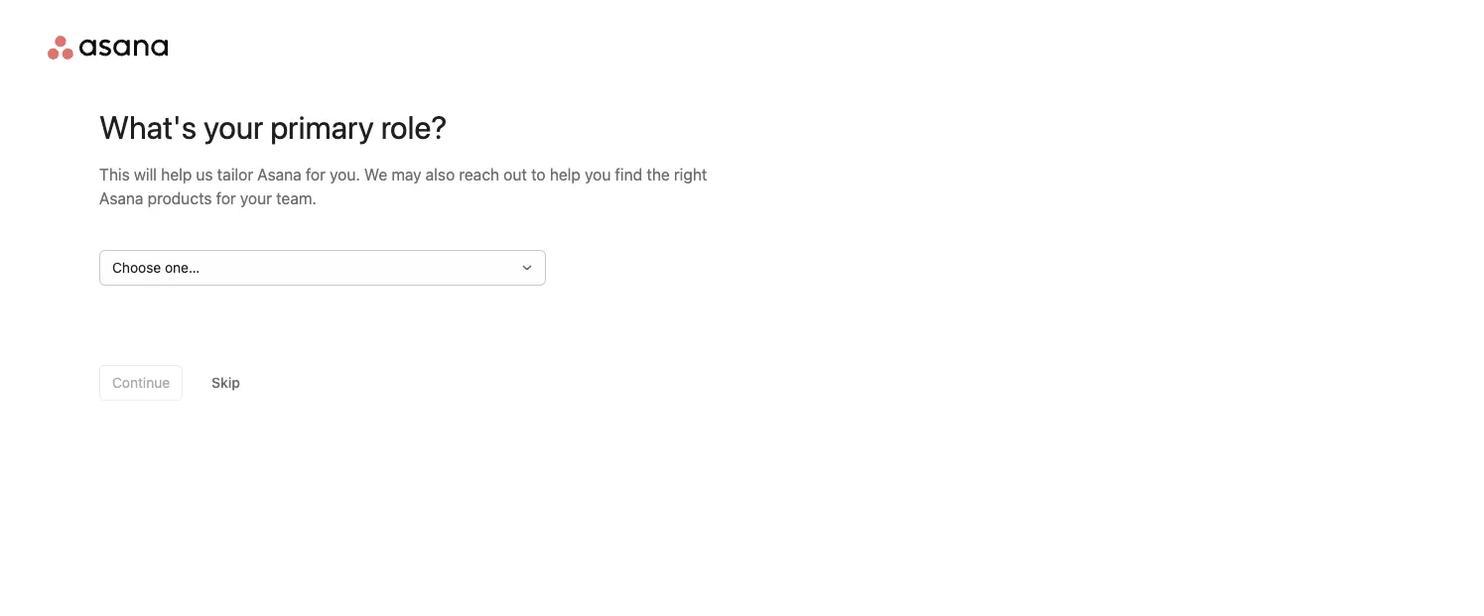 Task type: locate. For each thing, give the bounding box(es) containing it.
your
[[203, 108, 263, 146], [240, 189, 272, 208]]

for
[[306, 165, 326, 184], [216, 189, 236, 208]]

find
[[615, 165, 642, 184]]

1 horizontal spatial for
[[306, 165, 326, 184]]

one…
[[165, 260, 200, 276]]

help
[[161, 165, 192, 184], [550, 165, 581, 184]]

help right to
[[550, 165, 581, 184]]

asana down the "this"
[[99, 189, 143, 208]]

1 vertical spatial asana
[[99, 189, 143, 208]]

0 vertical spatial asana
[[257, 165, 301, 184]]

team.
[[276, 189, 317, 208]]

help up the products
[[161, 165, 192, 184]]

what's your primary role?
[[99, 108, 447, 146]]

your down the tailor
[[240, 189, 272, 208]]

will
[[134, 165, 157, 184]]

you
[[585, 165, 611, 184]]

0 horizontal spatial asana
[[99, 189, 143, 208]]

0 vertical spatial for
[[306, 165, 326, 184]]

asana image
[[48, 36, 168, 60]]

to
[[531, 165, 546, 184]]

1 horizontal spatial help
[[550, 165, 581, 184]]

your up the tailor
[[203, 108, 263, 146]]

you.
[[330, 165, 360, 184]]

1 vertical spatial your
[[240, 189, 272, 208]]

we
[[364, 165, 387, 184]]

1 help from the left
[[161, 165, 192, 184]]

for down the tailor
[[216, 189, 236, 208]]

asana
[[257, 165, 301, 184], [99, 189, 143, 208]]

0 horizontal spatial for
[[216, 189, 236, 208]]

skip button
[[199, 365, 253, 401]]

the
[[647, 165, 670, 184]]

what's
[[99, 108, 197, 146]]

for left you.
[[306, 165, 326, 184]]

0 horizontal spatial help
[[161, 165, 192, 184]]

2 help from the left
[[550, 165, 581, 184]]

1 vertical spatial for
[[216, 189, 236, 208]]

1 horizontal spatial asana
[[257, 165, 301, 184]]

asana up team.
[[257, 165, 301, 184]]



Task type: describe. For each thing, give the bounding box(es) containing it.
products
[[148, 189, 212, 208]]

your inside this will help us tailor asana for you. we may also reach out to help you find the right asana products for your team.
[[240, 189, 272, 208]]

tailor
[[217, 165, 253, 184]]

continue
[[112, 375, 170, 391]]

choose
[[112, 260, 161, 276]]

choose one… button
[[99, 250, 546, 286]]

may
[[391, 165, 421, 184]]

also
[[426, 165, 455, 184]]

skip
[[212, 375, 240, 391]]

right
[[674, 165, 707, 184]]

continue button
[[99, 365, 183, 401]]

this
[[99, 165, 130, 184]]

reach
[[459, 165, 499, 184]]

this will help us tailor asana for you. we may also reach out to help you find the right asana products for your team.
[[99, 165, 707, 208]]

choose one…
[[112, 260, 200, 276]]

0 vertical spatial your
[[203, 108, 263, 146]]

us
[[196, 165, 213, 184]]

out
[[504, 165, 527, 184]]

primary role?
[[270, 108, 447, 146]]



Task type: vqa. For each thing, say whether or not it's contained in the screenshot.
checkbox on the left of page
no



